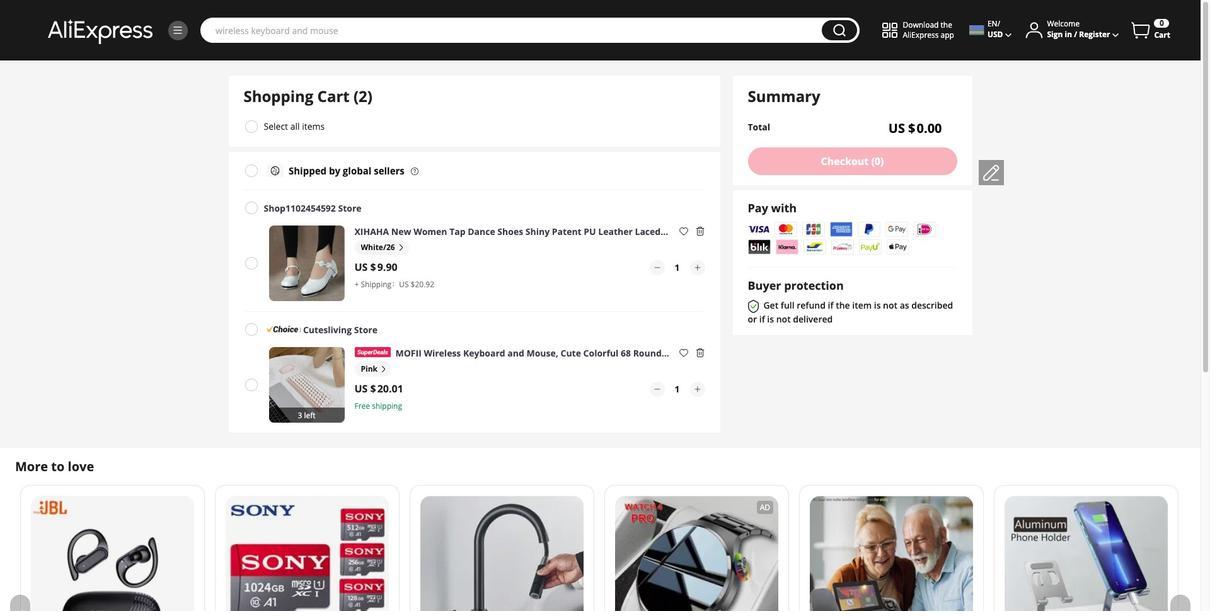 Task type: describe. For each thing, give the bounding box(es) containing it.
sign in / register
[[1047, 29, 1110, 40]]

1 horizontal spatial 2
[[377, 382, 383, 396]]

0 cart
[[1154, 18, 1170, 40]]

us $ 0 . 0 0
[[888, 120, 942, 137]]

1 horizontal spatial (
[[871, 154, 875, 168]]

white/26
[[361, 242, 395, 253]]

app
[[941, 30, 954, 40]]

cart for 0
[[1154, 30, 1170, 40]]

tie
[[715, 226, 728, 238]]

1 horizontal spatial /
[[1074, 29, 1077, 40]]

leather
[[598, 226, 633, 238]]

laced
[[635, 226, 661, 238]]

+ shipping：us $20.92
[[354, 279, 434, 290]]

buyer protection
[[748, 278, 844, 293]]

0 horizontal spatial )
[[367, 86, 372, 107]]

more
[[15, 458, 48, 475]]

shopping
[[244, 86, 313, 107]]

pink button
[[354, 362, 391, 377]]

described
[[911, 299, 953, 311]]

or
[[748, 313, 757, 325]]

new
[[391, 226, 411, 238]]

checkout ( 0 )
[[821, 154, 884, 168]]

free
[[354, 401, 370, 412]]

us $ 2 0 . 0 1
[[354, 382, 403, 396]]

teacher
[[797, 226, 832, 238]]

0 horizontal spatial is
[[767, 313, 774, 325]]

summary
[[748, 86, 820, 107]]

shop1102454592 store link
[[264, 202, 361, 214]]

more to love
[[15, 458, 94, 475]]

shipped by global sellers
[[289, 164, 404, 177]]

0 horizontal spatial (
[[354, 86, 359, 107]]

. for 9
[[383, 260, 386, 274]]

2 tap from the left
[[751, 226, 767, 238]]

shipping：us
[[361, 279, 409, 290]]

full
[[781, 299, 794, 311]]

sign
[[1047, 29, 1063, 40]]

women
[[413, 226, 447, 238]]

download the aliexpress app
[[903, 20, 954, 40]]

in
[[1065, 29, 1072, 40]]

store for cutesliving store
[[354, 324, 377, 336]]

select
[[264, 120, 288, 132]]

the inside download the aliexpress app
[[941, 20, 952, 30]]

0 vertical spatial 2
[[359, 86, 367, 107]]

stage
[[835, 226, 859, 238]]

1 shoes from the left
[[497, 226, 523, 238]]

aliexpress
[[903, 30, 939, 40]]

2 dance from the left
[[861, 226, 889, 238]]

delivered
[[793, 313, 833, 325]]

1 horizontal spatial .
[[389, 382, 392, 396]]

checkout
[[821, 154, 869, 168]]

en
[[987, 19, 997, 29]]

left
[[304, 410, 315, 421]]

us for us $ 0 . 0 0
[[888, 120, 905, 137]]

register
[[1079, 29, 1110, 40]]

get full refund if the item is not as described or if is not delivered
[[748, 299, 953, 325]]

0 vertical spatial not
[[883, 299, 897, 311]]

1 dance from the left
[[468, 226, 495, 238]]

0 inside 0 cart
[[1160, 18, 1164, 28]]

all
[[290, 120, 300, 132]]

girls
[[891, 226, 911, 238]]

shop1102454592
[[264, 202, 336, 214]]

pink
[[361, 364, 378, 374]]

total
[[748, 121, 770, 133]]

pu
[[584, 226, 596, 238]]

buyer
[[748, 278, 781, 293]]

global
[[343, 164, 371, 177]]

3
[[298, 410, 302, 421]]

refund
[[797, 299, 826, 311]]

by
[[329, 164, 340, 177]]

2 shoes from the left
[[769, 226, 795, 238]]

with
[[771, 200, 797, 216]]



Task type: locate. For each thing, give the bounding box(es) containing it.
shop1102454592 store
[[264, 202, 361, 214]]

item
[[852, 299, 872, 311]]

0
[[1160, 18, 1164, 28], [917, 120, 924, 137], [927, 120, 935, 137], [935, 120, 942, 137], [875, 154, 880, 168], [392, 260, 397, 274], [383, 382, 389, 396], [392, 382, 397, 396]]

us for us $ 2 0 . 0 1
[[354, 382, 368, 396]]

dance right women at left top
[[468, 226, 495, 238]]

xihaha
[[354, 226, 389, 238]]

3 left link
[[264, 347, 354, 423]]

1 horizontal spatial )
[[880, 154, 884, 168]]

cart for shopping
[[317, 86, 350, 107]]

us for us $ 9 . 9 0
[[354, 260, 368, 274]]

0 vertical spatial the
[[941, 20, 952, 30]]

None button
[[822, 20, 857, 40]]

0 horizontal spatial dance
[[468, 226, 495, 238]]

1 vertical spatial cart
[[317, 86, 350, 107]]

items
[[302, 120, 325, 132]]

0 horizontal spatial cart
[[317, 86, 350, 107]]

/ left the sign
[[997, 19, 1000, 29]]

1 horizontal spatial the
[[941, 20, 952, 30]]

9
[[377, 260, 383, 274], [386, 260, 392, 274]]

love
[[68, 458, 94, 475]]

1 vertical spatial (
[[871, 154, 875, 168]]

dance left 'girls'
[[861, 226, 889, 238]]

1 vertical spatial not
[[776, 313, 791, 325]]

1 vertical spatial store
[[354, 324, 377, 336]]

0 horizontal spatial if
[[759, 313, 765, 325]]

0 horizontal spatial not
[[776, 313, 791, 325]]

/
[[997, 19, 1000, 29], [1074, 29, 1077, 40]]

shoes down with
[[769, 226, 795, 238]]

None text field
[[667, 260, 687, 275], [667, 382, 687, 397], [667, 260, 687, 275], [667, 382, 687, 397]]

1 vertical spatial $
[[370, 260, 376, 274]]

the inside the get full refund if the item is not as described or if is not delivered
[[836, 299, 850, 311]]

kids
[[730, 226, 749, 238]]

3 shoes from the left
[[913, 226, 939, 238]]

0 horizontal spatial .
[[383, 260, 386, 274]]

1 vertical spatial )
[[880, 154, 884, 168]]

1 horizontal spatial tap
[[751, 226, 767, 238]]

cart
[[1154, 30, 1170, 40], [317, 86, 350, 107]]

store
[[338, 202, 361, 214], [354, 324, 377, 336]]

1 vertical spatial 2
[[377, 382, 383, 396]]

2 9 from the left
[[386, 260, 392, 274]]

ad link
[[604, 485, 789, 611]]

cutesliving store link
[[303, 324, 377, 336]]

0 horizontal spatial 9
[[377, 260, 383, 274]]

shopping cart ( 2 )
[[244, 86, 372, 107]]

1 vertical spatial .
[[383, 260, 386, 274]]

2 horizontal spatial shoes
[[913, 226, 939, 238]]

store up xihaha
[[338, 202, 361, 214]]

1 9 from the left
[[377, 260, 383, 274]]

1 vertical spatial the
[[836, 299, 850, 311]]

if right refund
[[828, 299, 833, 311]]

1 tap from the left
[[449, 226, 465, 238]]

1 horizontal spatial 9
[[386, 260, 392, 274]]

pay
[[748, 200, 768, 216]]

us $ 9 . 9 0
[[354, 260, 397, 274]]

0 horizontal spatial shoes
[[497, 226, 523, 238]]

get
[[763, 299, 778, 311]]

shipping
[[372, 401, 402, 412]]

1 horizontal spatial is
[[874, 299, 881, 311]]

(
[[354, 86, 359, 107], [871, 154, 875, 168]]

0 vertical spatial )
[[367, 86, 372, 107]]

not down full
[[776, 313, 791, 325]]

cutesliving store
[[303, 324, 377, 336]]

1 vertical spatial us
[[354, 260, 368, 274]]

if right 'or' at the bottom right of the page
[[759, 313, 765, 325]]

white/26 button
[[354, 240, 409, 255]]

xihaha new women tap dance shoes shiny patent pu leather laced glossy bow tie kids tap shoes teacher stage dance girls shoes link
[[354, 226, 939, 238]]

$20.92
[[411, 279, 434, 290]]

patent
[[552, 226, 581, 238]]

0 vertical spatial is
[[874, 299, 881, 311]]

0 vertical spatial (
[[354, 86, 359, 107]]

1 horizontal spatial not
[[883, 299, 897, 311]]

store right cutesliving
[[354, 324, 377, 336]]

wireless keyboard and mouse text field
[[209, 24, 816, 37]]

1 horizontal spatial cart
[[1154, 30, 1170, 40]]

. for 0
[[924, 120, 927, 137]]

tap right women at left top
[[449, 226, 465, 238]]

dance
[[468, 226, 495, 238], [861, 226, 889, 238]]

0 vertical spatial us
[[888, 120, 905, 137]]

sellers
[[374, 164, 404, 177]]

shiny
[[525, 226, 550, 238]]

store for shop1102454592 store
[[338, 202, 361, 214]]

is
[[874, 299, 881, 311], [767, 313, 774, 325]]

0 vertical spatial store
[[338, 202, 361, 214]]

3 left
[[298, 410, 315, 421]]

is right item in the right of the page
[[874, 299, 881, 311]]

not
[[883, 299, 897, 311], [776, 313, 791, 325]]

1sqid_b image
[[172, 25, 183, 36]]

0 horizontal spatial 2
[[359, 86, 367, 107]]

$ for 0
[[908, 120, 915, 137]]

2
[[359, 86, 367, 107], [377, 382, 383, 396]]

1 horizontal spatial dance
[[861, 226, 889, 238]]

usd
[[987, 29, 1003, 40]]

free shipping
[[354, 401, 402, 412]]

1 horizontal spatial if
[[828, 299, 833, 311]]

to
[[51, 458, 65, 475]]

xihaha new women tap dance shoes shiny patent pu leather laced glossy bow tie kids tap shoes teacher stage dance girls shoes
[[354, 226, 939, 238]]

if
[[828, 299, 833, 311], [759, 313, 765, 325]]

2 vertical spatial us
[[354, 382, 368, 396]]

/ right in
[[1074, 29, 1077, 40]]

the
[[941, 20, 952, 30], [836, 299, 850, 311]]

$ for 9
[[370, 260, 376, 274]]

)
[[367, 86, 372, 107], [880, 154, 884, 168]]

0 vertical spatial if
[[828, 299, 833, 311]]

shoes
[[497, 226, 523, 238], [769, 226, 795, 238], [913, 226, 939, 238]]

download
[[903, 20, 939, 30]]

1 horizontal spatial shoes
[[769, 226, 795, 238]]

bow
[[694, 226, 712, 238]]

shoes right 'girls'
[[913, 226, 939, 238]]

glossy
[[663, 226, 691, 238]]

0 horizontal spatial tap
[[449, 226, 465, 238]]

en /
[[987, 19, 1000, 29]]

+
[[354, 279, 359, 290]]

us
[[888, 120, 905, 137], [354, 260, 368, 274], [354, 382, 368, 396]]

protection
[[784, 278, 844, 293]]

the left item in the right of the page
[[836, 299, 850, 311]]

tap
[[449, 226, 465, 238], [751, 226, 767, 238]]

is down get
[[767, 313, 774, 325]]

2 vertical spatial $
[[370, 382, 376, 396]]

0 horizontal spatial /
[[997, 19, 1000, 29]]

0 vertical spatial .
[[924, 120, 927, 137]]

tap right kids
[[751, 226, 767, 238]]

1 vertical spatial if
[[759, 313, 765, 325]]

1 vertical spatial is
[[767, 313, 774, 325]]

2 horizontal spatial .
[[924, 120, 927, 137]]

shoes left shiny
[[497, 226, 523, 238]]

0 vertical spatial $
[[908, 120, 915, 137]]

1
[[397, 382, 403, 396]]

0 vertical spatial cart
[[1154, 30, 1170, 40]]

2 vertical spatial .
[[389, 382, 392, 396]]

.
[[924, 120, 927, 137], [383, 260, 386, 274], [389, 382, 392, 396]]

select all items
[[264, 120, 325, 132]]

the right download
[[941, 20, 952, 30]]

cutesliving
[[303, 324, 352, 336]]

welcome
[[1047, 19, 1080, 29]]

$
[[908, 120, 915, 137], [370, 260, 376, 274], [370, 382, 376, 396]]

not left as
[[883, 299, 897, 311]]

pay with
[[748, 200, 797, 216]]

ad
[[760, 502, 770, 513]]

0 horizontal spatial the
[[836, 299, 850, 311]]

as
[[900, 299, 909, 311]]

shipped
[[289, 164, 326, 177]]



Task type: vqa. For each thing, say whether or not it's contained in the screenshot.
not to the bottom
yes



